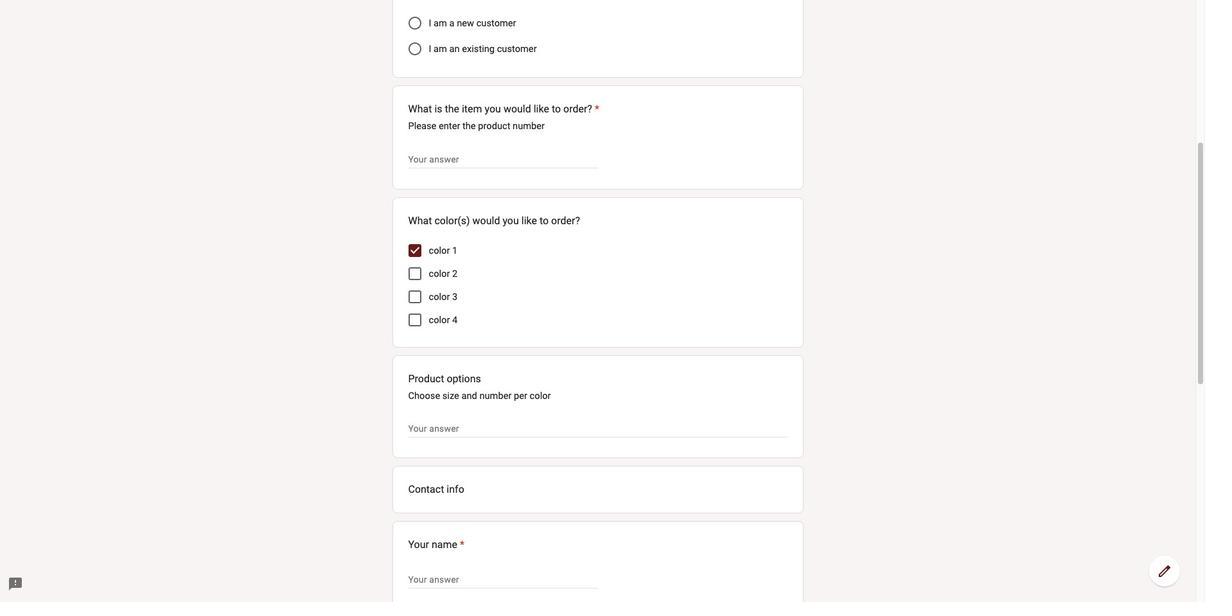 Task type: describe. For each thing, give the bounding box(es) containing it.
color 2 image
[[410, 269, 420, 279]]

am for a
[[434, 17, 447, 29]]

product
[[478, 120, 510, 132]]

i am an existing customer
[[429, 43, 537, 55]]

choose
[[408, 390, 440, 402]]

1 horizontal spatial the
[[463, 120, 476, 132]]

what for what color(s) would you like to order?
[[408, 215, 432, 227]]

color inside product options choose size and number per color
[[530, 390, 551, 402]]

number inside the what is the item you would like to order? * please enter the product number
[[513, 120, 545, 132]]

to inside the what is the item you would like to order? * please enter the product number
[[552, 103, 561, 115]]

4
[[452, 314, 458, 326]]

color 3
[[429, 291, 458, 303]]

2
[[452, 268, 458, 280]]

heading containing what is the item you would like to order?
[[408, 102, 599, 117]]

enter
[[439, 120, 460, 132]]

would inside the what is the item you would like to order? * please enter the product number
[[504, 103, 531, 115]]

like inside the what is the item you would like to order? * please enter the product number
[[534, 103, 549, 115]]

contact info heading
[[408, 482, 787, 497]]

name
[[432, 539, 457, 551]]

and
[[462, 390, 477, 402]]

I am an existing customer radio
[[408, 43, 421, 55]]

color 1 checkbox
[[408, 244, 421, 257]]

color 4
[[429, 314, 458, 326]]

1
[[452, 245, 458, 256]]

color 4 checkbox
[[408, 314, 421, 327]]

color 1 image
[[408, 244, 421, 257]]

0 horizontal spatial to
[[540, 215, 549, 227]]

an
[[449, 43, 460, 55]]

what for what is the item you would like to order? * please enter the product number
[[408, 103, 432, 115]]

please
[[408, 120, 437, 132]]

what color(s) would you like to order?
[[408, 215, 580, 227]]

number inside product options choose size and number per color
[[480, 390, 512, 402]]

color for color 4
[[429, 314, 450, 326]]

heading containing your name
[[408, 537, 465, 553]]

info
[[447, 483, 464, 495]]

what color(s) would you like to order? list
[[408, 239, 787, 332]]

1 horizontal spatial you
[[503, 215, 519, 227]]

0 vertical spatial the
[[445, 103, 459, 115]]

order? inside the what is the item you would like to order? * please enter the product number
[[564, 103, 592, 115]]

Product options text field
[[408, 422, 787, 437]]



Task type: vqa. For each thing, say whether or not it's contained in the screenshot.
the 4
yes



Task type: locate. For each thing, give the bounding box(es) containing it.
1 horizontal spatial *
[[595, 103, 599, 115]]

I am a new customer radio
[[408, 17, 421, 30]]

order?
[[564, 103, 592, 115], [551, 215, 580, 227]]

required question element for what is the item you would like to order?
[[592, 102, 599, 117]]

1 am from the top
[[434, 17, 447, 29]]

you inside the what is the item you would like to order? * please enter the product number
[[485, 103, 501, 115]]

1 horizontal spatial required question element
[[592, 102, 599, 117]]

what inside the what is the item you would like to order? * please enter the product number
[[408, 103, 432, 115]]

color for color 1
[[429, 245, 450, 256]]

0 vertical spatial heading
[[408, 102, 599, 117]]

your
[[408, 539, 429, 551]]

0 vertical spatial you
[[485, 103, 501, 115]]

i
[[429, 17, 431, 29], [429, 43, 431, 55]]

you
[[485, 103, 501, 115], [503, 215, 519, 227]]

1 vertical spatial i
[[429, 43, 431, 55]]

heading up the product
[[408, 102, 599, 117]]

0 vertical spatial i
[[429, 17, 431, 29]]

the
[[445, 103, 459, 115], [463, 120, 476, 132]]

am
[[434, 17, 447, 29], [434, 43, 447, 55]]

what
[[408, 103, 432, 115], [408, 215, 432, 227]]

customer right existing
[[497, 43, 537, 55]]

per
[[514, 390, 527, 402]]

0 horizontal spatial you
[[485, 103, 501, 115]]

would
[[504, 103, 531, 115], [473, 215, 500, 227]]

1 vertical spatial required question element
[[457, 537, 465, 553]]

contact
[[408, 483, 444, 495]]

0 vertical spatial what
[[408, 103, 432, 115]]

what is the item you would like to order? * please enter the product number
[[408, 103, 599, 132]]

0 vertical spatial would
[[504, 103, 531, 115]]

*
[[595, 103, 599, 115], [460, 539, 465, 551]]

am for an
[[434, 43, 447, 55]]

existing
[[462, 43, 495, 55]]

1 vertical spatial heading
[[408, 537, 465, 553]]

1 vertical spatial like
[[522, 215, 537, 227]]

0 vertical spatial order?
[[564, 103, 592, 115]]

1 vertical spatial would
[[473, 215, 500, 227]]

0 vertical spatial like
[[534, 103, 549, 115]]

1 vertical spatial the
[[463, 120, 476, 132]]

1 vertical spatial to
[[540, 215, 549, 227]]

new
[[457, 17, 474, 29]]

0 horizontal spatial the
[[445, 103, 459, 115]]

what up the please at the top of the page
[[408, 103, 432, 115]]

0 vertical spatial am
[[434, 17, 447, 29]]

a
[[449, 17, 455, 29]]

would up the product
[[504, 103, 531, 115]]

am left an
[[434, 43, 447, 55]]

size
[[443, 390, 459, 402]]

number left per
[[480, 390, 512, 402]]

heading down contact info
[[408, 537, 465, 553]]

the right is
[[445, 103, 459, 115]]

0 vertical spatial number
[[513, 120, 545, 132]]

2 heading from the top
[[408, 537, 465, 553]]

i am a new customer image
[[408, 17, 421, 30]]

i am an existing customer image
[[408, 43, 421, 55]]

customer for i am an existing customer
[[497, 43, 537, 55]]

2 i from the top
[[429, 43, 431, 55]]

item
[[462, 103, 482, 115]]

1 vertical spatial order?
[[551, 215, 580, 227]]

0 horizontal spatial number
[[480, 390, 512, 402]]

color left 2
[[429, 268, 450, 280]]

1 vertical spatial what
[[408, 215, 432, 227]]

0 horizontal spatial *
[[460, 539, 465, 551]]

product options choose size and number per color
[[408, 373, 551, 402]]

1 what from the top
[[408, 103, 432, 115]]

i right i am a new customer image
[[429, 17, 431, 29]]

* inside the what is the item you would like to order? * please enter the product number
[[595, 103, 599, 115]]

1 vertical spatial *
[[460, 539, 465, 551]]

color right per
[[530, 390, 551, 402]]

1 vertical spatial you
[[503, 215, 519, 227]]

is
[[435, 103, 442, 115]]

color 2
[[429, 268, 458, 280]]

color left 3
[[429, 291, 450, 303]]

0 vertical spatial *
[[595, 103, 599, 115]]

0 horizontal spatial would
[[473, 215, 500, 227]]

customer up the i am an existing customer
[[477, 17, 516, 29]]

1 heading from the top
[[408, 102, 599, 117]]

i for i am a new customer
[[429, 17, 431, 29]]

2 am from the top
[[434, 43, 447, 55]]

0 vertical spatial to
[[552, 103, 561, 115]]

color(s)
[[435, 215, 470, 227]]

like
[[534, 103, 549, 115], [522, 215, 537, 227]]

color 4 image
[[410, 315, 420, 325]]

required question element
[[592, 102, 599, 117], [457, 537, 465, 553]]

number right the product
[[513, 120, 545, 132]]

customer
[[477, 17, 516, 29], [497, 43, 537, 55]]

color left 1
[[429, 245, 450, 256]]

required question element for your name
[[457, 537, 465, 553]]

1 vertical spatial customer
[[497, 43, 537, 55]]

contact info
[[408, 483, 464, 495]]

1 horizontal spatial would
[[504, 103, 531, 115]]

color 1
[[429, 245, 458, 256]]

the down item
[[463, 120, 476, 132]]

options
[[447, 373, 481, 385]]

am left a
[[434, 17, 447, 29]]

None text field
[[408, 152, 598, 167], [408, 572, 598, 587], [408, 152, 598, 167], [408, 572, 598, 587]]

product
[[408, 373, 444, 385]]

you up the product
[[485, 103, 501, 115]]

1 vertical spatial am
[[434, 43, 447, 55]]

0 horizontal spatial required question element
[[457, 537, 465, 553]]

i right i am an existing customer radio
[[429, 43, 431, 55]]

1 horizontal spatial number
[[513, 120, 545, 132]]

number
[[513, 120, 545, 132], [480, 390, 512, 402]]

color
[[429, 245, 450, 256], [429, 268, 450, 280], [429, 291, 450, 303], [429, 314, 450, 326], [530, 390, 551, 402]]

you right color(s)
[[503, 215, 519, 227]]

0 vertical spatial customer
[[477, 17, 516, 29]]

color 3 checkbox
[[408, 291, 421, 303]]

1 horizontal spatial to
[[552, 103, 561, 115]]

color for color 3
[[429, 291, 450, 303]]

color 2 checkbox
[[408, 267, 421, 280]]

contact info list item
[[392, 466, 803, 513]]

would right color(s)
[[473, 215, 500, 227]]

color for color 2
[[429, 268, 450, 280]]

2 what from the top
[[408, 215, 432, 227]]

i for i am an existing customer
[[429, 43, 431, 55]]

your name *
[[408, 539, 465, 551]]

to
[[552, 103, 561, 115], [540, 215, 549, 227]]

3
[[452, 291, 458, 303]]

1 vertical spatial number
[[480, 390, 512, 402]]

i am a new customer
[[429, 17, 516, 29]]

color 3 image
[[410, 292, 420, 302]]

0 vertical spatial required question element
[[592, 102, 599, 117]]

customer for i am a new customer
[[477, 17, 516, 29]]

what up color 1 option on the left top of the page
[[408, 215, 432, 227]]

1 i from the top
[[429, 17, 431, 29]]

color left 4
[[429, 314, 450, 326]]

heading
[[408, 102, 599, 117], [408, 537, 465, 553]]



